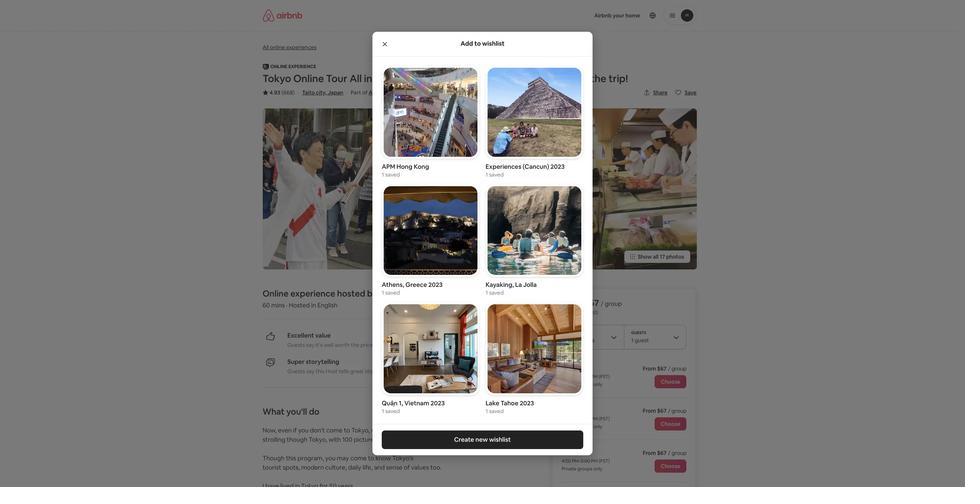 Task type: vqa. For each thing, say whether or not it's contained in the screenshot.
"Guests" within the Super storytelling Guests say this Host tells great stories.
yes



Task type: locate. For each thing, give the bounding box(es) containing it.
$67 for pm
[[657, 408, 667, 415]]

show
[[638, 253, 652, 260], [562, 309, 575, 315]]

come inside though this program, you may come to know tokyo's tourist spots, modern culture, daily life, and sense of values too.
[[350, 455, 367, 463]]

experiences left the (cancun)
[[486, 163, 521, 171]]

1 from $67 / group from the top
[[643, 365, 687, 372]]

private
[[562, 382, 576, 388], [562, 424, 576, 430], [562, 466, 576, 472]]

guests inside the super storytelling guests say this host tells great stories.
[[287, 368, 305, 375]]

from for 5
[[643, 365, 656, 372]]

1 choose from the top
[[661, 379, 680, 386]]

0 horizontal spatial this
[[286, 455, 296, 463]]

online inside now, even if you don't come to tokyo, when you join this online tour, you may still feel like strolling though tokyo, with 100 pictures and video clips!
[[423, 427, 440, 435]]

1 vertical spatial only
[[593, 424, 602, 430]]

/ inside the from $67 / group show all prices
[[601, 300, 604, 308]]

1 horizontal spatial online
[[293, 72, 324, 85]]

english
[[317, 302, 337, 310]]

2 vertical spatial online
[[263, 288, 289, 299]]

2 vertical spatial private
[[562, 466, 576, 472]]

you up "culture,"
[[325, 455, 336, 463]]

program,
[[298, 455, 324, 463]]

pictures
[[354, 436, 377, 444]]

say for storytelling
[[306, 368, 314, 375]]

all
[[653, 253, 659, 260], [577, 309, 582, 315]]

3 pm–5:00 from the top
[[572, 459, 590, 465]]

4:00 down the sun,
[[562, 374, 571, 380]]

2 guests from the top
[[287, 368, 305, 375]]

1 pm from the top
[[591, 374, 598, 380]]

storytelling
[[306, 358, 339, 366]]

0 horizontal spatial online
[[270, 44, 285, 51]]

groups for 5
[[577, 382, 592, 388]]

2 vertical spatial 4:00
[[562, 459, 571, 465]]

nov inside sun, nov 5 4:00 pm–5:00 pm (pst) private groups only
[[574, 365, 584, 372]]

1 vertical spatial to
[[344, 427, 350, 435]]

this inside though this program, you may come to know tokyo's tourist spots, modern culture, daily life, and sense of values too.
[[286, 455, 296, 463]]

private up the tue,
[[562, 424, 576, 430]]

and down when
[[378, 436, 389, 444]]

4:00 for sun, nov 5
[[562, 374, 571, 380]]

experience photo 3 image
[[512, 191, 571, 270], [512, 191, 571, 270]]

0 vertical spatial nov
[[574, 365, 584, 372]]

pm–5:00 inside sun, nov 5 4:00 pm–5:00 pm (pst) private groups only
[[572, 374, 590, 380]]

3 private from the top
[[562, 466, 576, 472]]

2 groups from the top
[[577, 424, 592, 430]]

private for sun,
[[562, 382, 576, 388]]

say inside the super storytelling guests say this host tells great stories.
[[306, 368, 314, 375]]

1 pm–5:00 from the top
[[572, 374, 590, 380]]

1 horizontal spatial experiences
[[486, 163, 521, 171]]

profile element
[[489, 0, 697, 31]]

17
[[660, 253, 665, 260]]

0 vertical spatial guests
[[287, 342, 305, 349]]

(pst) inside 4:00 pm–5:00 pm (pst) private groups only
[[599, 416, 610, 422]]

1 vertical spatial show
[[562, 309, 575, 315]]

1 inside the lake tahoe 2023 1 saved
[[486, 408, 488, 415]]

pm for 7
[[591, 459, 598, 465]]

1 vertical spatial may
[[337, 455, 349, 463]]

learn more about the host, jun. image
[[494, 288, 516, 310], [494, 288, 516, 310]]

1 vertical spatial the
[[351, 342, 359, 349]]

in inside the online experience hosted by jun 60 mins · hosted in english
[[311, 302, 316, 310]]

strolling
[[263, 436, 285, 444]]

0 vertical spatial tokyo,
[[351, 427, 370, 435]]

video
[[390, 436, 406, 444]]

2 pm from the top
[[591, 416, 598, 422]]

1 inside apm hong kong 1 saved
[[382, 171, 384, 178]]

tourist
[[263, 464, 281, 472]]

wishlist inside button
[[489, 436, 511, 444]]

2 vertical spatial from $67 / group
[[643, 450, 687, 457]]

2 say from the top
[[306, 368, 314, 375]]

share
[[653, 89, 668, 96]]

nov left 5
[[574, 365, 584, 372]]

say down storytelling in the left of the page
[[306, 368, 314, 375]]

3 (pst) from the top
[[599, 459, 610, 465]]

show left prices
[[562, 309, 575, 315]]

show all prices button
[[562, 309, 598, 315]]

·
[[298, 89, 299, 96], [346, 89, 348, 96], [286, 302, 288, 310]]

and inside though this program, you may come to know tokyo's tourist spots, modern culture, daily life, and sense of values too.
[[374, 464, 385, 472]]

and
[[378, 436, 389, 444], [374, 464, 385, 472]]

wishlist for create new wishlist
[[489, 436, 511, 444]]

to
[[474, 40, 481, 48], [344, 427, 350, 435], [368, 455, 374, 463]]

1 horizontal spatial may
[[468, 427, 480, 435]]

online up online on the left top
[[270, 44, 285, 51]]

nov for tue,
[[574, 450, 584, 457]]

if
[[293, 427, 297, 435]]

show left 17
[[638, 253, 652, 260]]

3 pm from the top
[[591, 459, 598, 465]]

pm–5:00 up 7
[[572, 416, 590, 422]]

2 vertical spatial choose
[[661, 463, 680, 470]]

1 vertical spatial wishlist
[[489, 436, 511, 444]]

culture,
[[325, 464, 347, 472]]

only
[[593, 382, 602, 388], [593, 424, 602, 430], [593, 466, 602, 472]]

saved for apm
[[385, 171, 400, 178]]

1 choose link from the top
[[655, 376, 687, 389]]

100
[[342, 436, 352, 444]]

come up the 'with' on the left bottom
[[326, 427, 343, 435]]

1 horizontal spatial online
[[423, 427, 440, 435]]

2 vertical spatial this
[[286, 455, 296, 463]]

experience
[[290, 288, 335, 299]]

2 4:00 from the top
[[562, 416, 571, 422]]

2023
[[550, 163, 565, 171], [428, 281, 443, 289], [431, 400, 445, 408], [520, 400, 534, 408]]

come up daily
[[350, 455, 367, 463]]

stories.
[[365, 368, 383, 375]]

0 vertical spatial online
[[270, 44, 285, 51]]

1 vertical spatial in
[[311, 302, 316, 310]]

1 vertical spatial groups
[[577, 424, 592, 430]]

and down know
[[374, 464, 385, 472]]

say for value
[[306, 342, 314, 349]]

1 say from the top
[[306, 342, 314, 349]]

guests down excellent
[[287, 342, 305, 349]]

nov left 7
[[574, 450, 584, 457]]

2 only from the top
[[593, 424, 602, 430]]

(pst) inside tue, nov 7 4:00 pm–5:00 pm (pst) private groups only
[[599, 459, 610, 465]]

join
[[400, 427, 410, 435]]

2023 right 'tahoe' at the right bottom of page
[[520, 400, 534, 408]]

guests inside excellent value guests say it's well worth the price.
[[287, 342, 305, 349]]

pm–5:00 down 7
[[572, 459, 590, 465]]

2023 inside experiences (cancun) 2023 1 saved
[[550, 163, 565, 171]]

tokyo, up pictures
[[351, 427, 370, 435]]

may inside now, even if you don't come to tokyo, when you join this online tour, you may still feel like strolling though tokyo, with 100 pictures and video clips!
[[468, 427, 480, 435]]

1 vertical spatial this
[[411, 427, 422, 435]]

pm–5:00 down 5
[[572, 374, 590, 380]]

0 vertical spatial pm–5:00
[[572, 374, 590, 380]]

3 from $67 / group from the top
[[643, 450, 687, 457]]

0 horizontal spatial tokyo,
[[309, 436, 327, 444]]

know
[[376, 455, 391, 463]]

0 vertical spatial to
[[474, 40, 481, 48]]

pm–5:00 inside tue, nov 7 4:00 pm–5:00 pm (pst) private groups only
[[572, 459, 590, 465]]

may left still
[[468, 427, 480, 435]]

in down experience in the left of the page
[[311, 302, 316, 310]]

show inside the from $67 / group show all prices
[[562, 309, 575, 315]]

tahoe
[[501, 400, 518, 408]]

0 vertical spatial this
[[316, 368, 325, 375]]

experience photo 2 image
[[512, 109, 571, 188], [512, 109, 571, 188]]

only inside sun, nov 5 4:00 pm–5:00 pm (pst) private groups only
[[593, 382, 602, 388]]

2 vertical spatial only
[[593, 466, 602, 472]]

0 vertical spatial groups
[[577, 382, 592, 388]]

1 guests from the top
[[287, 342, 305, 349]]

1 horizontal spatial the
[[590, 72, 606, 85]]

tour
[[326, 72, 347, 85]]

1 groups from the top
[[577, 382, 592, 388]]

experience cover photo image
[[263, 109, 385, 270], [263, 109, 385, 270]]

say left it's
[[306, 342, 314, 349]]

life,
[[363, 464, 373, 472]]

4:00 inside sun, nov 5 4:00 pm–5:00 pm (pst) private groups only
[[562, 374, 571, 380]]

too.
[[430, 464, 442, 472]]

saved for lake
[[489, 408, 504, 415]]

one!
[[374, 72, 397, 85]]

online down one!
[[387, 89, 404, 96]]

1 vertical spatial from $67 / group
[[643, 408, 687, 415]]

2 pm–5:00 from the top
[[572, 416, 590, 422]]

choose link for tue, nov 7
[[655, 460, 687, 473]]

wishlist down feel
[[489, 436, 511, 444]]

1 horizontal spatial all
[[653, 253, 659, 260]]

1 horizontal spatial come
[[350, 455, 367, 463]]

2 vertical spatial to
[[368, 455, 374, 463]]

private inside sun, nov 5 4:00 pm–5:00 pm (pst) private groups only
[[562, 382, 576, 388]]

2 horizontal spatial online
[[387, 89, 404, 96]]

1 vertical spatial pm–5:00
[[572, 416, 590, 422]]

daily
[[348, 464, 361, 472]]

all up part
[[350, 72, 362, 85]]

1 for kayaking, la jolla
[[486, 290, 488, 297]]

the left price.
[[351, 342, 359, 349]]

2 horizontal spatial to
[[474, 40, 481, 48]]

0 horizontal spatial to
[[344, 427, 350, 435]]

saved inside athens, greece 2023 1 saved
[[385, 290, 400, 297]]

only for tue, nov 7
[[593, 466, 602, 472]]

or
[[504, 72, 514, 85]]

tokyo,
[[351, 427, 370, 435], [309, 436, 327, 444]]

groups inside tue, nov 7 4:00 pm–5:00 pm (pst) private groups only
[[577, 466, 592, 472]]

1 vertical spatial (pst)
[[599, 416, 610, 422]]

0 vertical spatial wishlist
[[482, 40, 505, 48]]

what
[[263, 407, 285, 417]]

saved for kayaking,
[[489, 290, 504, 297]]

experience photo 4 image
[[574, 109, 697, 270], [574, 109, 697, 270]]

· left part
[[346, 89, 348, 96]]

3 choose from the top
[[661, 463, 680, 470]]

3 4:00 from the top
[[562, 459, 571, 465]]

online up mins
[[263, 288, 289, 299]]

0 vertical spatial come
[[326, 427, 343, 435]]

group for 5
[[672, 365, 687, 372]]

3 choose link from the top
[[655, 460, 687, 473]]

2 vertical spatial groups
[[577, 466, 592, 472]]

tokyo, down don't
[[309, 436, 327, 444]]

1 vertical spatial online
[[423, 427, 440, 435]]

1 horizontal spatial all
[[350, 72, 362, 85]]

0 horizontal spatial the
[[351, 342, 359, 349]]

online down experience
[[293, 72, 324, 85]]

all inside the from $67 / group show all prices
[[577, 309, 582, 315]]

0 vertical spatial 4:00
[[562, 374, 571, 380]]

2023 right vietnam
[[431, 400, 445, 408]]

0 vertical spatial online
[[293, 72, 324, 85]]

1 horizontal spatial of
[[404, 464, 410, 472]]

pm inside 4:00 pm–5:00 pm (pst) private groups only
[[591, 416, 598, 422]]

share button
[[641, 86, 671, 99]]

1 vertical spatial private
[[562, 424, 576, 430]]

· left taito
[[298, 89, 299, 96]]

1 vertical spatial online
[[387, 89, 404, 96]]

to up life,
[[368, 455, 374, 463]]

1 inside kayaking, la jolla 1 saved
[[486, 290, 488, 297]]

private inside tue, nov 7 4:00 pm–5:00 pm (pst) private groups only
[[562, 466, 576, 472]]

online
[[293, 72, 324, 85], [387, 89, 404, 96], [263, 288, 289, 299]]

1 (pst) from the top
[[599, 374, 610, 380]]

0 horizontal spatial show
[[562, 309, 575, 315]]

now, even if you don't come to tokyo, when you join this online tour, you may still feel like strolling though tokyo, with 100 pictures and video clips!
[[263, 427, 513, 444]]

1 for experiences (cancun) 2023
[[486, 171, 488, 178]]

may
[[468, 427, 480, 435], [337, 455, 349, 463]]

0 vertical spatial and
[[378, 436, 389, 444]]

2023 inside the lake tahoe 2023 1 saved
[[520, 400, 534, 408]]

0 horizontal spatial all
[[577, 309, 582, 315]]

airbnb online experiences link
[[369, 89, 436, 96]]

hong
[[397, 163, 412, 171]]

experience photo 1 image
[[388, 109, 509, 270], [388, 109, 509, 270]]

1 private from the top
[[562, 382, 576, 388]]

2023 inside athens, greece 2023 1 saved
[[428, 281, 443, 289]]

this up the spots,
[[286, 455, 296, 463]]

1 vertical spatial say
[[306, 368, 314, 375]]

0 vertical spatial show
[[638, 253, 652, 260]]

1 vertical spatial 4:00
[[562, 416, 571, 422]]

from $67 / group for sun, nov 5
[[643, 365, 687, 372]]

4:00 up the tue,
[[562, 416, 571, 422]]

choose link for sun, nov 5
[[655, 376, 687, 389]]

2 (pst) from the top
[[599, 416, 610, 422]]

0 vertical spatial may
[[468, 427, 480, 435]]

come for don't
[[326, 427, 343, 435]]

4:00
[[562, 374, 571, 380], [562, 416, 571, 422], [562, 459, 571, 465]]

1,
[[399, 400, 403, 408]]

preparation
[[516, 72, 572, 85]]

saved inside kayaking, la jolla 1 saved
[[489, 290, 504, 297]]

1 horizontal spatial tokyo,
[[351, 427, 370, 435]]

lake tahoe 2023 1 saved
[[486, 400, 534, 415]]

new
[[476, 436, 488, 444]]

0 vertical spatial (pst)
[[599, 374, 610, 380]]

1 for athens, greece 2023
[[382, 290, 384, 297]]

to right add
[[474, 40, 481, 48]]

0 horizontal spatial may
[[337, 455, 349, 463]]

from $67 / group show all prices
[[562, 298, 622, 315]]

2023 right the greece
[[428, 281, 443, 289]]

0 horizontal spatial of
[[362, 89, 368, 96]]

groups down 7
[[577, 466, 592, 472]]

2 vertical spatial (pst)
[[599, 459, 610, 465]]

groups up 7
[[577, 424, 592, 430]]

all left prices
[[577, 309, 582, 315]]

quận
[[382, 400, 398, 408]]

may up "culture,"
[[337, 455, 349, 463]]

groups
[[577, 382, 592, 388], [577, 424, 592, 430], [577, 466, 592, 472]]

value
[[315, 332, 331, 340]]

0 vertical spatial from $67 / group
[[643, 365, 687, 372]]

1 vertical spatial experiences
[[486, 163, 521, 171]]

experiences down happy
[[405, 89, 436, 96]]

create
[[454, 436, 474, 444]]

of right part
[[362, 89, 368, 96]]

0 horizontal spatial in
[[311, 302, 316, 310]]

wishlist right add
[[482, 40, 505, 48]]

0 vertical spatial all
[[263, 44, 269, 51]]

4:00 down the tue,
[[562, 459, 571, 465]]

to inside though this program, you may come to know tokyo's tourist spots, modern culture, daily life, and sense of values too.
[[368, 455, 374, 463]]

come inside now, even if you don't come to tokyo, when you join this online tour, you may still feel like strolling though tokyo, with 100 pictures and video clips!
[[326, 427, 343, 435]]

0 horizontal spatial experiences
[[405, 89, 436, 96]]

tour,
[[441, 427, 454, 435]]

online experience hosted by jun 60 mins · hosted in english
[[263, 288, 393, 310]]

you right if on the bottom left of page
[[298, 427, 309, 435]]

you
[[298, 427, 309, 435], [388, 427, 399, 435], [456, 427, 466, 435], [325, 455, 336, 463]]

private down the tue,
[[562, 466, 576, 472]]

· right mins
[[286, 302, 288, 310]]

0 vertical spatial experiences
[[405, 89, 436, 96]]

0 vertical spatial in
[[364, 72, 372, 85]]

this up clips!
[[411, 427, 422, 435]]

1 horizontal spatial to
[[368, 455, 374, 463]]

2023 for athens, greece 2023
[[428, 281, 443, 289]]

0 horizontal spatial ·
[[286, 302, 288, 310]]

nov for sun,
[[574, 365, 584, 372]]

5
[[585, 365, 588, 372]]

nov inside tue, nov 7 4:00 pm–5:00 pm (pst) private groups only
[[574, 450, 584, 457]]

experiences
[[405, 89, 436, 96], [486, 163, 521, 171]]

1 inside experiences (cancun) 2023 1 saved
[[486, 171, 488, 178]]

only inside tue, nov 7 4:00 pm–5:00 pm (pst) private groups only
[[593, 466, 602, 472]]

excellent value guests say it's well worth the price.
[[287, 332, 374, 349]]

create new wishlist button
[[382, 431, 583, 450]]

to inside now, even if you don't come to tokyo, when you join this online tour, you may still feel like strolling though tokyo, with 100 pictures and video clips!
[[344, 427, 350, 435]]

all left 17
[[653, 253, 659, 260]]

1 vertical spatial come
[[350, 455, 367, 463]]

pm–5:00 inside 4:00 pm–5:00 pm (pst) private groups only
[[572, 416, 590, 422]]

this down storytelling in the left of the page
[[316, 368, 325, 375]]

pm inside sun, nov 5 4:00 pm–5:00 pm (pst) private groups only
[[591, 374, 598, 380]]

2 vertical spatial choose link
[[655, 460, 687, 473]]

4:00 inside 4:00 pm–5:00 pm (pst) private groups only
[[562, 416, 571, 422]]

groups down 5
[[577, 382, 592, 388]]

2 private from the top
[[562, 424, 576, 430]]

group
[[605, 300, 622, 308], [672, 365, 687, 372], [672, 408, 687, 415], [672, 450, 687, 457]]

0 vertical spatial pm
[[591, 374, 598, 380]]

0 vertical spatial the
[[590, 72, 606, 85]]

private down the sun,
[[562, 382, 576, 388]]

$67
[[584, 298, 599, 309], [657, 365, 667, 372], [657, 408, 667, 415], [657, 450, 667, 457]]

2 vertical spatial pm–5:00
[[572, 459, 590, 465]]

2 horizontal spatial this
[[411, 427, 422, 435]]

(pst) inside sun, nov 5 4:00 pm–5:00 pm (pst) private groups only
[[599, 374, 610, 380]]

· inside the online experience hosted by jun 60 mins · hosted in english
[[286, 302, 288, 310]]

the right for
[[590, 72, 606, 85]]

0 horizontal spatial online
[[263, 288, 289, 299]]

1 4:00 from the top
[[562, 374, 571, 380]]

add
[[461, 40, 473, 48]]

in
[[364, 72, 372, 85], [311, 302, 316, 310]]

hosted
[[337, 288, 365, 299]]

say
[[306, 342, 314, 349], [306, 368, 314, 375]]

3 groups from the top
[[577, 466, 592, 472]]

0 horizontal spatial come
[[326, 427, 343, 435]]

saved inside the lake tahoe 2023 1 saved
[[489, 408, 504, 415]]

1 horizontal spatial in
[[364, 72, 372, 85]]

of down "tokyo's"
[[404, 464, 410, 472]]

quận 1, vietnam 2023 1 saved
[[382, 400, 445, 415]]

all online experiences
[[263, 44, 317, 51]]

0 horizontal spatial all
[[263, 44, 269, 51]]

(cancun)
[[523, 163, 549, 171]]

1 for lake tahoe 2023
[[486, 408, 488, 415]]

4:00 inside tue, nov 7 4:00 pm–5:00 pm (pst) private groups only
[[562, 459, 571, 465]]

wishlist for quận 1, vietnam 2023, 1 saved group
[[382, 303, 479, 415]]

0 vertical spatial say
[[306, 342, 314, 349]]

0 vertical spatial all
[[653, 253, 659, 260]]

trip!
[[609, 72, 628, 85]]

wishlist for lake tahoe 2023, 1 saved group
[[486, 303, 583, 415]]

1 vertical spatial guests
[[287, 368, 305, 375]]

sun,
[[562, 365, 573, 372]]

say inside excellent value guests say it's well worth the price.
[[306, 342, 314, 349]]

pm inside tue, nov 7 4:00 pm–5:00 pm (pst) private groups only
[[591, 459, 598, 465]]

saved inside apm hong kong 1 saved
[[385, 171, 400, 178]]

group inside the from $67 / group show all prices
[[605, 300, 622, 308]]

1 vertical spatial choose link
[[655, 418, 687, 431]]

(pst) for 7
[[599, 459, 610, 465]]

spots,
[[283, 464, 300, 472]]

1 vertical spatial all
[[577, 309, 582, 315]]

1 inside athens, greece 2023 1 saved
[[382, 290, 384, 297]]

3 only from the top
[[593, 466, 602, 472]]

groups inside sun, nov 5 4:00 pm–5:00 pm (pst) private groups only
[[577, 382, 592, 388]]

1 vertical spatial and
[[374, 464, 385, 472]]

come
[[326, 427, 343, 435], [350, 455, 367, 463]]

sun, nov 5 4:00 pm–5:00 pm (pst) private groups only
[[562, 365, 610, 388]]

1 vertical spatial of
[[404, 464, 410, 472]]

in up · taito city, japan · part of airbnb online experiences
[[364, 72, 372, 85]]

saved inside experiences (cancun) 2023 1 saved
[[489, 171, 504, 178]]

only inside 4:00 pm–5:00 pm (pst) private groups only
[[593, 424, 602, 430]]

online left tour,
[[423, 427, 440, 435]]

1 only from the top
[[593, 382, 602, 388]]

2023 right the (cancun)
[[550, 163, 565, 171]]

1 vertical spatial pm
[[591, 416, 598, 422]]

guests down super at the left
[[287, 368, 305, 375]]

all up tokyo
[[263, 44, 269, 51]]

great
[[350, 368, 364, 375]]

online inside the online experience hosted by jun 60 mins · hosted in english
[[263, 288, 289, 299]]

it's
[[316, 342, 323, 349]]

2 vertical spatial pm
[[591, 459, 598, 465]]

1 vertical spatial choose
[[661, 421, 680, 428]]

to up 100
[[344, 427, 350, 435]]

0 vertical spatial choose
[[661, 379, 680, 386]]



Task type: describe. For each thing, give the bounding box(es) containing it.
like
[[504, 427, 513, 435]]

60
[[263, 302, 270, 310]]

and inside now, even if you don't come to tokyo, when you join this online tour, you may still feel like strolling though tokyo, with 100 pictures and video clips!
[[378, 436, 389, 444]]

jolla
[[523, 281, 537, 289]]

1 vertical spatial all
[[350, 72, 362, 85]]

group for pm
[[672, 408, 687, 415]]

price.
[[360, 342, 374, 349]]

though
[[263, 455, 285, 463]]

online experience
[[270, 64, 316, 70]]

apm hong kong 1 saved
[[382, 163, 429, 178]]

though this program, you may come to know tokyo's tourist spots, modern culture, daily life, and sense of values too.
[[263, 455, 442, 472]]

all online experiences link
[[263, 43, 317, 51]]

even
[[278, 427, 292, 435]]

to for you
[[344, 427, 350, 435]]

by jun
[[367, 288, 393, 299]]

photos
[[666, 253, 684, 260]]

super storytelling guests say this host tells great stories.
[[287, 358, 383, 375]]

private inside 4:00 pm–5:00 pm (pst) private groups only
[[562, 424, 576, 430]]

pm for 5
[[591, 374, 598, 380]]

for
[[399, 72, 414, 85]]

experiences inside experiences (cancun) 2023 1 saved
[[486, 163, 521, 171]]

may inside though this program, you may come to know tokyo's tourist spots, modern culture, daily life, and sense of values too.
[[337, 455, 349, 463]]

guests for super
[[287, 368, 305, 375]]

show all 17 photos
[[638, 253, 684, 260]]

still
[[481, 427, 490, 435]]

2 horizontal spatial ·
[[346, 89, 348, 96]]

prices
[[583, 309, 598, 315]]

2023 for experiences (cancun) 2023
[[550, 163, 565, 171]]

don't
[[310, 427, 325, 435]]

groups inside 4:00 pm–5:00 pm (pst) private groups only
[[577, 424, 592, 430]]

wishlist for kayaking, la jolla, 1 saved group
[[486, 184, 583, 297]]

only for sun, nov 5
[[593, 382, 602, 388]]

to inside dialog
[[474, 40, 481, 48]]

from for pm
[[643, 408, 656, 415]]

1 vertical spatial tokyo,
[[309, 436, 327, 444]]

though
[[287, 436, 307, 444]]

part
[[351, 89, 361, 96]]

add to wishlist
[[461, 40, 505, 48]]

group for 7
[[672, 450, 687, 457]]

kayaking,
[[486, 281, 514, 289]]

2023 for lake tahoe 2023
[[520, 400, 534, 408]]

taito city, japan link
[[302, 89, 343, 96]]

airbnb
[[369, 89, 386, 96]]

you up video
[[388, 427, 399, 435]]

0 vertical spatial of
[[362, 89, 368, 96]]

choose for sun, nov 5
[[661, 379, 680, 386]]

saved for experiences
[[489, 171, 504, 178]]

tue, nov 7 4:00 pm–5:00 pm (pst) private groups only
[[562, 450, 610, 472]]

sense
[[386, 464, 403, 472]]

from inside the from $67 / group show all prices
[[562, 298, 582, 309]]

4:00 for tue, nov 7
[[562, 459, 571, 465]]

happy
[[416, 72, 446, 85]]

la
[[515, 281, 522, 289]]

what you'll do
[[263, 407, 320, 417]]

well
[[324, 342, 334, 349]]

guests for excellent
[[287, 342, 305, 349]]

this inside the super storytelling guests say this host tells great stories.
[[316, 368, 325, 375]]

host
[[326, 368, 338, 375]]

event,
[[472, 72, 502, 85]]

(668)
[[282, 89, 295, 96]]

lake
[[486, 400, 499, 408]]

apm
[[382, 163, 395, 171]]

1 for apm hong kong
[[382, 171, 384, 178]]

show all 17 photos link
[[624, 250, 691, 264]]

/ for 5
[[668, 365, 670, 372]]

clips!
[[408, 436, 422, 444]]

feel
[[492, 427, 503, 435]]

wishlist for athens, greece 2023, 1 saved group
[[382, 184, 479, 297]]

come for may
[[350, 455, 367, 463]]

7
[[585, 450, 588, 457]]

you up "create"
[[456, 427, 466, 435]]

kayaking, la jolla 1 saved
[[486, 281, 537, 297]]

pm–5:00 for 5
[[572, 374, 590, 380]]

pm–5:00 for 7
[[572, 459, 590, 465]]

athens,
[[382, 281, 404, 289]]

this inside now, even if you don't come to tokyo, when you join this online tour, you may still feel like strolling though tokyo, with 100 pictures and video clips!
[[411, 427, 422, 435]]

of inside though this program, you may come to know tokyo's tourist spots, modern culture, daily life, and sense of values too.
[[404, 464, 410, 472]]

experiences
[[286, 44, 317, 51]]

from for 7
[[643, 450, 656, 457]]

$67 for 7
[[657, 450, 667, 457]]

city,
[[316, 89, 327, 96]]

vietnam
[[404, 400, 429, 408]]

saved inside quận 1, vietnam 2023 1 saved
[[385, 408, 400, 415]]

when
[[371, 427, 387, 435]]

athens, greece 2023 1 saved
[[382, 281, 443, 297]]

groups for 7
[[577, 466, 592, 472]]

saved for athens,
[[385, 290, 400, 297]]

you inside though this program, you may come to know tokyo's tourist spots, modern culture, daily life, and sense of values too.
[[325, 455, 336, 463]]

add to wishlist dialog
[[372, 32, 593, 456]]

modern
[[301, 464, 324, 472]]

$67 inside the from $67 / group show all prices
[[584, 298, 599, 309]]

private for tue,
[[562, 466, 576, 472]]

tells
[[339, 368, 349, 375]]

1 horizontal spatial show
[[638, 253, 652, 260]]

2 from $67 / group from the top
[[643, 408, 687, 415]]

$67 for 5
[[657, 365, 667, 372]]

(pst) for 5
[[599, 374, 610, 380]]

4.93
[[270, 89, 280, 96]]

wishlist for experiences (cancun) 2023, 1 saved group
[[486, 66, 583, 178]]

greece
[[406, 281, 427, 289]]

create new wishlist
[[454, 436, 511, 444]]

wishlist for apm hong kong, 1 saved group
[[382, 66, 479, 178]]

2 choose from the top
[[661, 421, 680, 428]]

excellent
[[287, 332, 314, 340]]

tokyo
[[263, 72, 291, 85]]

you'll
[[286, 407, 307, 417]]

hour
[[448, 72, 470, 85]]

wishlist for add to wishlist
[[482, 40, 505, 48]]

mins
[[271, 302, 285, 310]]

japan
[[328, 89, 343, 96]]

super
[[287, 358, 305, 366]]

2023 inside quận 1, vietnam 2023 1 saved
[[431, 400, 445, 408]]

to for life,
[[368, 455, 374, 463]]

save button
[[672, 86, 700, 99]]

2 choose link from the top
[[655, 418, 687, 431]]

now,
[[263, 427, 277, 435]]

1 horizontal spatial ·
[[298, 89, 299, 96]]

taito
[[302, 89, 315, 96]]

/ for pm
[[668, 408, 670, 415]]

values
[[411, 464, 429, 472]]

1 inside quận 1, vietnam 2023 1 saved
[[382, 408, 384, 415]]

from $67 / group for tue, nov 7
[[643, 450, 687, 457]]

hosted
[[289, 302, 310, 310]]

do
[[309, 407, 320, 417]]

/ for 7
[[668, 450, 670, 457]]

4:00 pm–5:00 pm (pst) private groups only
[[562, 416, 610, 430]]

· taito city, japan · part of airbnb online experiences
[[298, 89, 436, 96]]

4.93 (668)
[[270, 89, 295, 96]]

kong
[[414, 163, 429, 171]]

the inside excellent value guests say it's well worth the price.
[[351, 342, 359, 349]]

choose for tue, nov 7
[[661, 463, 680, 470]]

online
[[270, 64, 287, 70]]



